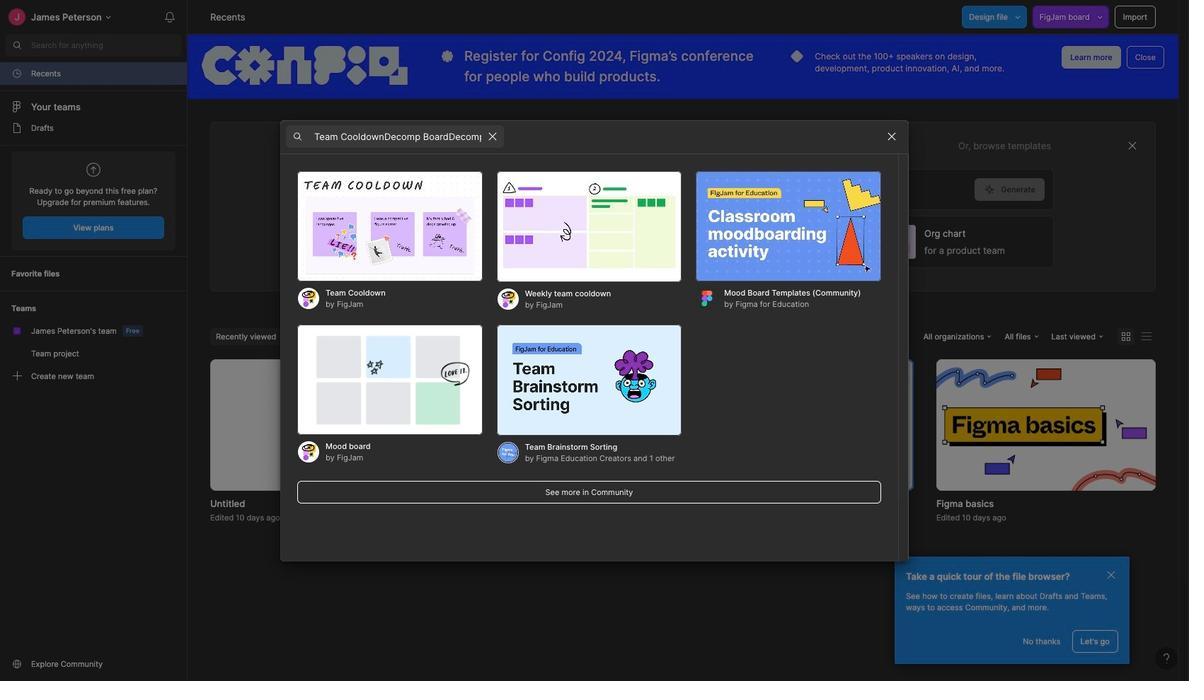 Task type: vqa. For each thing, say whether or not it's contained in the screenshot.
FILE NAME text field
no



Task type: locate. For each thing, give the bounding box(es) containing it.
community 16 image
[[11, 659, 23, 670]]

search 32 image
[[6, 34, 28, 57]]

team brainstorm sorting image
[[497, 325, 682, 436]]

Search for anything text field
[[31, 40, 181, 51]]

dialog
[[280, 120, 909, 562]]

bell 32 image
[[159, 6, 181, 28]]

file thumbnail image
[[452, 359, 672, 491], [694, 359, 914, 491], [936, 359, 1156, 491], [279, 366, 361, 484]]



Task type: describe. For each thing, give the bounding box(es) containing it.
weekly team cooldown image
[[497, 171, 682, 282]]

Ex: A weekly team meeting, starting with an ice breaker field
[[313, 170, 975, 209]]

page 16 image
[[11, 122, 23, 134]]

recent 16 image
[[11, 68, 23, 79]]

mood board image
[[297, 325, 482, 436]]

Search templates text field
[[314, 128, 481, 145]]

team cooldown image
[[297, 171, 482, 282]]

mood board templates (community) image
[[696, 171, 881, 282]]



